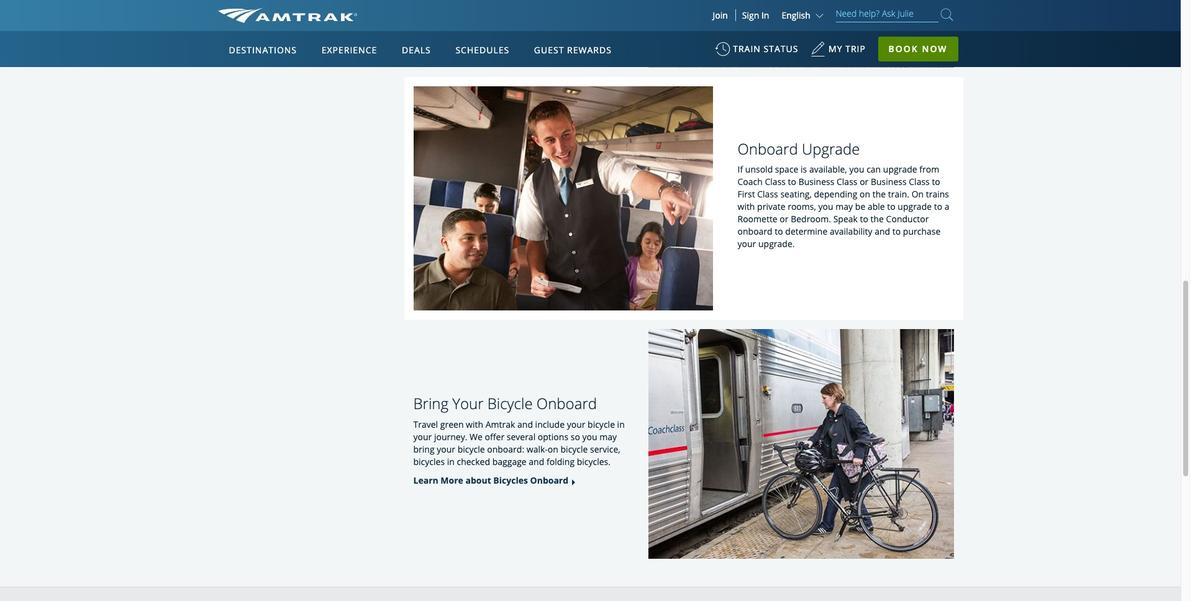 Task type: describe. For each thing, give the bounding box(es) containing it.
bring your bicycle onboard travel green with amtrak and include your bicycle in your journey. we offer several options so you may bring your bicycle onboard: walk-on bicycle service, bicycles in checked baggage and folding bicycles.
[[413, 393, 625, 468]]

to down the train.
[[887, 201, 896, 213]]

seating,
[[781, 189, 812, 200]]

checked
[[457, 456, 490, 468]]

rooms,
[[788, 201, 816, 213]]

2 business from the left
[[871, 176, 907, 188]]

1 horizontal spatial in
[[617, 419, 625, 430]]

Please enter your search item search field
[[836, 6, 938, 22]]

sign
[[742, 9, 759, 21]]

from
[[920, 164, 939, 175]]

1 vertical spatial in
[[447, 456, 455, 468]]

train
[[733, 43, 761, 55]]

green
[[440, 419, 464, 430]]

amtrak image
[[218, 8, 357, 23]]

0 horizontal spatial or
[[780, 213, 789, 225]]

0 vertical spatial the
[[873, 189, 886, 200]]

determine
[[785, 226, 828, 238]]

may inside onboard upgrade if unsold space is available, you can upgrade from coach class to business class or business class to first class seating, depending on the train. on trains with private rooms, you may be able to upgrade to a roomette or bedroom. speak to the conductor onboard to determine availability and to purchase your upgrade.
[[836, 201, 853, 213]]

options
[[538, 431, 568, 443]]

schedules link
[[451, 31, 514, 67]]

be
[[855, 201, 866, 213]]

join
[[713, 9, 728, 21]]

learn more about bicycles onboard
[[413, 474, 569, 486]]

is
[[801, 164, 807, 175]]

my
[[829, 43, 843, 55]]

book now button
[[878, 37, 958, 62]]

guest rewards button
[[529, 33, 617, 68]]

1 vertical spatial the
[[871, 213, 884, 225]]

destinations button
[[224, 33, 302, 68]]

trip
[[846, 43, 866, 55]]

folding
[[547, 456, 575, 468]]

to down conductor
[[893, 226, 901, 238]]

my trip
[[829, 43, 866, 55]]

status
[[764, 43, 799, 55]]

my trip button
[[811, 37, 866, 68]]

upgrade
[[802, 138, 860, 159]]

bicycles
[[413, 456, 445, 468]]

now
[[922, 43, 948, 55]]

to up upgrade.
[[775, 226, 783, 238]]

train.
[[888, 189, 910, 200]]

deals button
[[397, 33, 436, 68]]

experience
[[322, 44, 377, 56]]

coach
[[738, 176, 763, 188]]

your inside onboard upgrade if unsold space is available, you can upgrade from coach class to business class or business class to first class seating, depending on the train. on trains with private rooms, you may be able to upgrade to a roomette or bedroom. speak to the conductor onboard to determine availability and to purchase your upgrade.
[[738, 238, 756, 250]]

walk-
[[527, 443, 548, 455]]

include
[[535, 419, 565, 430]]

book now
[[889, 43, 948, 55]]

onboard upgrade if unsold space is available, you can upgrade from coach class to business class or business class to first class seating, depending on the train. on trains with private rooms, you may be able to upgrade to a roomette or bedroom. speak to the conductor onboard to determine availability and to purchase your upgrade.
[[738, 138, 950, 250]]

on inside onboard upgrade if unsold space is available, you can upgrade from coach class to business class or business class to first class seating, depending on the train. on trains with private rooms, you may be able to upgrade to a roomette or bedroom. speak to the conductor onboard to determine availability and to purchase your upgrade.
[[860, 189, 870, 200]]

learn
[[413, 474, 438, 486]]

if
[[738, 164, 743, 175]]

on inside bring your bicycle onboard travel green with amtrak and include your bicycle in your journey. we offer several options so you may bring your bicycle onboard: walk-on bicycle service, bicycles in checked baggage and folding bicycles.
[[548, 443, 558, 455]]

available,
[[809, 164, 847, 175]]

to left a
[[934, 201, 943, 213]]

your up "bring"
[[413, 431, 432, 443]]

in
[[762, 9, 769, 21]]

availability
[[830, 226, 873, 238]]

train status
[[733, 43, 799, 55]]

secondary navigation
[[218, 0, 404, 568]]

a
[[945, 201, 950, 213]]

application inside banner
[[264, 104, 562, 278]]

1 business from the left
[[799, 176, 835, 188]]

2 horizontal spatial you
[[850, 164, 865, 175]]

onboard inside "learn more about bicycles onboard" link
[[530, 474, 569, 486]]

more
[[441, 474, 463, 486]]

baggage
[[492, 456, 527, 468]]

search icon image
[[941, 6, 953, 23]]

upgrade.
[[759, 238, 795, 250]]

onboard inside onboard upgrade if unsold space is available, you can upgrade from coach class to business class or business class to first class seating, depending on the train. on trains with private rooms, you may be able to upgrade to a roomette or bedroom. speak to the conductor onboard to determine availability and to purchase your upgrade.
[[738, 138, 798, 159]]

amtrak
[[486, 419, 515, 430]]



Task type: locate. For each thing, give the bounding box(es) containing it.
english
[[782, 9, 811, 21]]

experience button
[[317, 33, 382, 68]]

with up we
[[466, 419, 483, 430]]

onboard
[[738, 226, 773, 238]]

class up on
[[909, 176, 930, 188]]

onboard
[[738, 138, 798, 159], [537, 393, 597, 414], [530, 474, 569, 486]]

on up be
[[860, 189, 870, 200]]

your
[[452, 393, 484, 414]]

0 vertical spatial or
[[860, 176, 869, 188]]

destinations
[[229, 44, 297, 56]]

about
[[466, 474, 491, 486]]

rewards
[[567, 44, 612, 56]]

business down available,
[[799, 176, 835, 188]]

0 vertical spatial on
[[860, 189, 870, 200]]

to up seating,
[[788, 176, 796, 188]]

in up service,
[[617, 419, 625, 430]]

in
[[617, 419, 625, 430], [447, 456, 455, 468]]

travel
[[413, 419, 438, 430]]

0 vertical spatial upgrade
[[883, 164, 917, 175]]

service,
[[590, 443, 621, 455]]

bedroom.
[[791, 213, 831, 225]]

0 vertical spatial and
[[875, 226, 890, 238]]

and down walk-
[[529, 456, 544, 468]]

can
[[867, 164, 881, 175]]

trains
[[926, 189, 949, 200]]

bicycle
[[488, 393, 533, 414]]

bicycle up service,
[[588, 419, 615, 430]]

class up 'depending'
[[837, 176, 858, 188]]

2 vertical spatial onboard
[[530, 474, 569, 486]]

onboard down folding
[[530, 474, 569, 486]]

or down the "can"
[[860, 176, 869, 188]]

class
[[765, 176, 786, 188], [837, 176, 858, 188], [909, 176, 930, 188], [757, 189, 778, 200]]

class up private
[[757, 189, 778, 200]]

class down the space
[[765, 176, 786, 188]]

0 horizontal spatial business
[[799, 176, 835, 188]]

upgrade up the train.
[[883, 164, 917, 175]]

with down 'first'
[[738, 201, 755, 213]]

with inside onboard upgrade if unsold space is available, you can upgrade from coach class to business class or business class to first class seating, depending on the train. on trains with private rooms, you may be able to upgrade to a roomette or bedroom. speak to the conductor onboard to determine availability and to purchase your upgrade.
[[738, 201, 755, 213]]

in up 'more'
[[447, 456, 455, 468]]

may
[[836, 201, 853, 213], [600, 431, 617, 443]]

1 horizontal spatial business
[[871, 176, 907, 188]]

1 vertical spatial you
[[819, 201, 834, 213]]

upgrade
[[883, 164, 917, 175], [898, 201, 932, 213]]

space
[[775, 164, 799, 175]]

banner
[[0, 0, 1181, 287]]

your down journey.
[[437, 443, 455, 455]]

1 vertical spatial may
[[600, 431, 617, 443]]

with
[[738, 201, 755, 213], [466, 419, 483, 430]]

you inside bring your bicycle onboard travel green with amtrak and include your bicycle in your journey. we offer several options so you may bring your bicycle onboard: walk-on bicycle service, bicycles in checked baggage and folding bicycles.
[[582, 431, 597, 443]]

conductor
[[886, 213, 929, 225]]

the down able
[[871, 213, 884, 225]]

1 vertical spatial with
[[466, 419, 483, 430]]

learn more about bicycles onboard link
[[413, 474, 569, 487]]

1 vertical spatial or
[[780, 213, 789, 225]]

or
[[860, 176, 869, 188], [780, 213, 789, 225]]

onboard:
[[487, 443, 524, 455]]

regions map image
[[264, 104, 562, 278]]

on
[[860, 189, 870, 200], [548, 443, 558, 455]]

several
[[507, 431, 536, 443]]

0 horizontal spatial you
[[582, 431, 597, 443]]

you down 'depending'
[[819, 201, 834, 213]]

0 vertical spatial with
[[738, 201, 755, 213]]

your
[[738, 238, 756, 250], [567, 419, 586, 430], [413, 431, 432, 443], [437, 443, 455, 455]]

1 vertical spatial on
[[548, 443, 558, 455]]

and up several
[[518, 419, 533, 430]]

bring
[[413, 443, 435, 455]]

so
[[571, 431, 580, 443]]

onboard up include
[[537, 393, 597, 414]]

on down options
[[548, 443, 558, 455]]

onboard inside bring your bicycle onboard travel green with amtrak and include your bicycle in your journey. we offer several options so you may bring your bicycle onboard: walk-on bicycle service, bicycles in checked baggage and folding bicycles.
[[537, 393, 597, 414]]

schedules
[[456, 44, 510, 56]]

bring
[[413, 393, 449, 414]]

and
[[875, 226, 890, 238], [518, 419, 533, 430], [529, 456, 544, 468]]

and inside onboard upgrade if unsold space is available, you can upgrade from coach class to business class or business class to first class seating, depending on the train. on trains with private rooms, you may be able to upgrade to a roomette or bedroom. speak to the conductor onboard to determine availability and to purchase your upgrade.
[[875, 226, 890, 238]]

business
[[799, 176, 835, 188], [871, 176, 907, 188]]

you right 'so'
[[582, 431, 597, 443]]

purchase
[[903, 226, 941, 238]]

train status link
[[715, 37, 799, 68]]

0 vertical spatial onboard
[[738, 138, 798, 159]]

banner containing join
[[0, 0, 1181, 287]]

you left the "can"
[[850, 164, 865, 175]]

1 vertical spatial and
[[518, 419, 533, 430]]

join button
[[705, 9, 736, 21]]

2 vertical spatial you
[[582, 431, 597, 443]]

bicycle up checked
[[458, 443, 485, 455]]

0 horizontal spatial with
[[466, 419, 483, 430]]

english button
[[782, 9, 827, 21]]

speak
[[834, 213, 858, 225]]

may inside bring your bicycle onboard travel green with amtrak and include your bicycle in your journey. we offer several options so you may bring your bicycle onboard: walk-on bicycle service, bicycles in checked baggage and folding bicycles.
[[600, 431, 617, 443]]

bicycles.
[[577, 456, 611, 468]]

roomette
[[738, 213, 778, 225]]

0 vertical spatial you
[[850, 164, 865, 175]]

bicycle down 'so'
[[561, 443, 588, 455]]

to up "trains"
[[932, 176, 940, 188]]

0 vertical spatial may
[[836, 201, 853, 213]]

1 horizontal spatial or
[[860, 176, 869, 188]]

may up speak
[[836, 201, 853, 213]]

to
[[788, 176, 796, 188], [932, 176, 940, 188], [887, 201, 896, 213], [934, 201, 943, 213], [860, 213, 868, 225], [775, 226, 783, 238], [893, 226, 901, 238]]

may up service,
[[600, 431, 617, 443]]

unsold
[[745, 164, 773, 175]]

and down able
[[875, 226, 890, 238]]

we
[[470, 431, 483, 443]]

private
[[757, 201, 786, 213]]

guest rewards
[[534, 44, 612, 56]]

application
[[264, 104, 562, 278]]

bicycles
[[494, 474, 528, 486]]

the up able
[[873, 189, 886, 200]]

0 horizontal spatial may
[[600, 431, 617, 443]]

1 horizontal spatial on
[[860, 189, 870, 200]]

deals
[[402, 44, 431, 56]]

onboard up unsold
[[738, 138, 798, 159]]

or down private
[[780, 213, 789, 225]]

depending
[[814, 189, 858, 200]]

your up 'so'
[[567, 419, 586, 430]]

business up the train.
[[871, 176, 907, 188]]

1 vertical spatial onboard
[[537, 393, 597, 414]]

1 vertical spatial upgrade
[[898, 201, 932, 213]]

1 horizontal spatial with
[[738, 201, 755, 213]]

1 horizontal spatial may
[[836, 201, 853, 213]]

0 horizontal spatial on
[[548, 443, 558, 455]]

to down be
[[860, 213, 868, 225]]

sign in button
[[742, 9, 769, 21]]

0 vertical spatial in
[[617, 419, 625, 430]]

first
[[738, 189, 755, 200]]

upgrade down on
[[898, 201, 932, 213]]

on
[[912, 189, 924, 200]]

the
[[873, 189, 886, 200], [871, 213, 884, 225]]

2 vertical spatial and
[[529, 456, 544, 468]]

with inside bring your bicycle onboard travel green with amtrak and include your bicycle in your journey. we offer several options so you may bring your bicycle onboard: walk-on bicycle service, bicycles in checked baggage and folding bicycles.
[[466, 419, 483, 430]]

1 horizontal spatial you
[[819, 201, 834, 213]]

sign in
[[742, 9, 769, 21]]

0 horizontal spatial in
[[447, 456, 455, 468]]

journey.
[[434, 431, 468, 443]]

guest
[[534, 44, 564, 56]]

your down "onboard"
[[738, 238, 756, 250]]

you
[[850, 164, 865, 175], [819, 201, 834, 213], [582, 431, 597, 443]]

offer
[[485, 431, 505, 443]]

able
[[868, 201, 885, 213]]

book
[[889, 43, 919, 55]]



Task type: vqa. For each thing, say whether or not it's contained in the screenshot.
3rd "Modifications:" from the bottom
no



